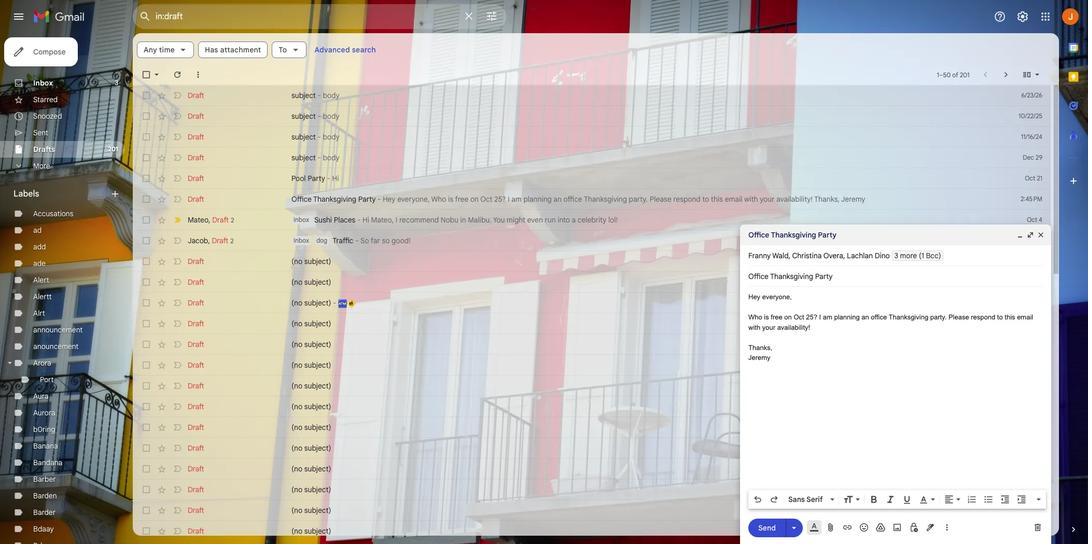 Task type: locate. For each thing, give the bounding box(es) containing it.
0 vertical spatial party
[[308, 174, 325, 183]]

office inside dialog
[[749, 230, 770, 240]]

1 subject - body from the top
[[292, 91, 340, 100]]

send button
[[749, 519, 786, 537]]

(no subject) for fifth (no subject) link from the top
[[292, 361, 331, 370]]

1 horizontal spatial to
[[998, 313, 1003, 321]]

main content
[[133, 33, 1059, 544]]

sep 14 for second row from the bottom of the "main content" containing any time
[[1024, 506, 1043, 514]]

18 row from the top
[[133, 438, 1051, 459]]

time
[[159, 45, 175, 54]]

2 horizontal spatial party
[[818, 230, 837, 240]]

2 sep 14 from the top
[[1024, 506, 1043, 514]]

jeremy
[[841, 195, 866, 204], [749, 354, 771, 362]]

subject) for 12th (no subject) link from the bottom of the "main content" containing any time
[[304, 278, 331, 287]]

draft for fifth row from the bottom of the "main content" containing any time
[[188, 444, 204, 453]]

subject) for 9th (no subject) link from the top of the "main content" containing any time
[[304, 444, 331, 453]]

1 vertical spatial with
[[749, 323, 761, 331]]

hi left "mateo,"
[[363, 215, 369, 225]]

ade link
[[33, 259, 46, 268]]

wald
[[773, 251, 789, 260]]

0 vertical spatial thanks,
[[815, 195, 840, 204]]

banana link
[[33, 441, 58, 451]]

hey
[[383, 195, 396, 204], [749, 293, 761, 301]]

attach files image
[[826, 522, 836, 533]]

(no subject) for seventh (no subject) link from the top of the "main content" containing any time
[[292, 402, 331, 411]]

an down subject field
[[862, 313, 869, 321]]

oct 21
[[1025, 174, 1043, 182]]

0 vertical spatial i
[[508, 195, 510, 204]]

barder link
[[33, 508, 56, 517]]

0 horizontal spatial party
[[308, 174, 325, 183]]

free inside who is free on oct 25? i am planning an office thanksgiving party. please respond to this email with your availability!
[[771, 313, 783, 321]]

your up office thanksgiving party
[[760, 195, 775, 204]]

1 horizontal spatial free
[[771, 313, 783, 321]]

aurora
[[33, 408, 55, 418]]

8 (no subject) from the top
[[292, 402, 331, 411]]

dog
[[316, 237, 327, 244]]

11 subject) from the top
[[304, 464, 331, 474]]

party up "mateo,"
[[358, 195, 376, 204]]

0 vertical spatial who
[[431, 195, 446, 204]]

please inside "main content"
[[650, 195, 672, 204]]

subject) for 4th (no subject) link from the bottom
[[304, 464, 331, 474]]

respond inside "main content"
[[674, 195, 701, 204]]

subject - body
[[292, 91, 340, 100], [292, 112, 340, 121], [292, 132, 340, 142], [292, 153, 340, 162]]

12 subject) from the top
[[304, 485, 331, 494]]

arora
[[33, 358, 51, 368]]

body for 11/16/24
[[323, 132, 340, 142]]

availability! down "hey everyone,"
[[777, 323, 810, 331]]

jacob
[[188, 236, 208, 245]]

0 horizontal spatial party.
[[629, 195, 648, 204]]

advanced search options image
[[481, 6, 502, 26]]

4 subject - body from the top
[[292, 153, 340, 162]]

12 (no subject) from the top
[[292, 485, 331, 494]]

1 2 from the top
[[231, 216, 234, 224]]

1 subject) from the top
[[304, 257, 331, 266]]

inbox left dog
[[294, 237, 309, 244]]

close image
[[1037, 231, 1045, 239]]

2 vertical spatial sep
[[1024, 527, 1035, 535]]

search mail image
[[136, 7, 155, 26]]

2 2 from the top
[[230, 237, 234, 245]]

1 horizontal spatial hey
[[749, 293, 761, 301]]

an inside row
[[554, 195, 562, 204]]

2 down mateo , draft 2
[[230, 237, 234, 245]]

4 (no subject) from the top
[[292, 319, 331, 328]]

port
[[40, 375, 54, 384]]

2 (no subject) from the top
[[292, 278, 331, 287]]

1 vertical spatial to
[[998, 313, 1003, 321]]

1 horizontal spatial hi
[[363, 215, 369, 225]]

0 horizontal spatial everyone,
[[397, 195, 430, 204]]

0 vertical spatial is
[[448, 195, 453, 204]]

subject) for 12th (no subject) link
[[304, 506, 331, 515]]

0 horizontal spatial to
[[703, 195, 709, 204]]

14
[[1037, 486, 1043, 493], [1037, 506, 1043, 514], [1037, 527, 1043, 535]]

11 row from the top
[[133, 293, 1051, 313]]

0 vertical spatial an
[[554, 195, 562, 204]]

3 sep 14 from the top
[[1024, 527, 1043, 535]]

0 vertical spatial 25?
[[494, 195, 506, 204]]

19 row from the top
[[133, 459, 1051, 479]]

anouncement
[[33, 342, 79, 351]]

1 vertical spatial jeremy
[[749, 354, 771, 362]]

5 row from the top
[[133, 168, 1051, 189]]

party right the pool
[[308, 174, 325, 183]]

draft for fifth row from the top
[[188, 174, 204, 183]]

2 vertical spatial i
[[819, 313, 821, 321]]

office down the pool
[[292, 195, 312, 204]]

1 horizontal spatial thanks,
[[815, 195, 840, 204]]

🏧 image
[[338, 299, 347, 308]]

, left lachlan
[[843, 251, 845, 260]]

1 vertical spatial office
[[749, 230, 770, 240]]

refresh image
[[172, 70, 183, 80]]

oct 3
[[1027, 237, 1043, 244], [1027, 257, 1043, 265], [1027, 278, 1043, 286], [1027, 320, 1043, 327]]

1 vertical spatial am
[[823, 313, 833, 321]]

inbox sushi places - hi mateo, i recommend nobu in malibu. you might even run into a celebrity lol!
[[294, 215, 618, 225]]

i for lol!
[[396, 215, 398, 225]]

(no subject)
[[292, 257, 331, 266], [292, 278, 331, 287], [292, 298, 331, 308], [292, 319, 331, 328], [292, 340, 331, 349], [292, 361, 331, 370], [292, 381, 331, 391], [292, 402, 331, 411], [292, 423, 331, 432], [292, 444, 331, 453], [292, 464, 331, 474], [292, 485, 331, 494], [292, 506, 331, 515], [292, 527, 331, 536]]

1 horizontal spatial i
[[508, 195, 510, 204]]

subject - body for 6/23/26
[[292, 91, 340, 100]]

2 row from the top
[[133, 106, 1051, 127]]

more image
[[193, 70, 203, 80]]

party inside dialog
[[818, 230, 837, 240]]

201 inside "main content"
[[960, 71, 970, 79]]

2 inside jacob , draft 2
[[230, 237, 234, 245]]

cell for seventh (no subject) link from the top of the "main content" containing any time
[[1014, 402, 1051, 412]]

this inside row
[[711, 195, 723, 204]]

1 vertical spatial i
[[396, 215, 398, 225]]

4 row from the top
[[133, 147, 1051, 168]]

office down subject field
[[871, 313, 887, 321]]

2 subject from the top
[[292, 112, 316, 121]]

1 vertical spatial free
[[771, 313, 783, 321]]

13 subject) from the top
[[304, 506, 331, 515]]

5 (no from the top
[[292, 340, 302, 349]]

thanksgiving up lol!
[[584, 195, 627, 204]]

0 vertical spatial please
[[650, 195, 672, 204]]

free up in
[[455, 195, 469, 204]]

0 vertical spatial email
[[725, 195, 743, 204]]

1 vertical spatial everyone,
[[762, 293, 792, 301]]

email inside who is free on oct 25? i am planning an office thanksgiving party. please respond to this email with your availability!
[[1017, 313, 1034, 321]]

hey inside row
[[383, 195, 396, 204]]

1 vertical spatial on
[[785, 313, 792, 321]]

(no subject) for 4th (no subject) link from the top
[[292, 340, 331, 349]]

thanks,
[[815, 195, 840, 204], [749, 344, 773, 351]]

your inside who is free on oct 25? i am planning an office thanksgiving party. please respond to this email with your availability!
[[762, 323, 776, 331]]

1 subject from the top
[[292, 91, 316, 100]]

8 row from the top
[[133, 230, 1051, 251]]

2 subject - body from the top
[[292, 112, 340, 121]]

search
[[352, 45, 376, 54]]

1 vertical spatial this
[[1005, 313, 1016, 321]]

1 horizontal spatial everyone,
[[762, 293, 792, 301]]

aura link
[[33, 392, 48, 401]]

6 cell from the top
[[1014, 422, 1051, 433]]

1 vertical spatial availability!
[[777, 323, 810, 331]]

0 horizontal spatial free
[[455, 195, 469, 204]]

1 vertical spatial hey
[[749, 293, 761, 301]]

to
[[279, 45, 287, 54]]

cell for sixth (no subject) link from the top of the "main content" containing any time
[[1014, 381, 1051, 391]]

jacob , draft 2
[[188, 236, 234, 245]]

1 vertical spatial sep 14
[[1024, 506, 1043, 514]]

3 inside office thanksgiving party dialog
[[895, 251, 899, 260]]

None search field
[[133, 4, 506, 29]]

1 vertical spatial who
[[749, 313, 762, 321]]

subject for 6/23/26
[[292, 91, 316, 100]]

10 subject) from the top
[[304, 444, 331, 453]]

0 vertical spatial with
[[744, 195, 758, 204]]

planning
[[524, 195, 552, 204], [834, 313, 860, 321]]

into
[[558, 215, 570, 225]]

0 horizontal spatial an
[[554, 195, 562, 204]]

free
[[455, 195, 469, 204], [771, 313, 783, 321]]

0 horizontal spatial on
[[470, 195, 479, 204]]

am inside who is free on oct 25? i am planning an office thanksgiving party. please respond to this email with your availability!
[[823, 313, 833, 321]]

10 (no from the top
[[292, 444, 302, 453]]

who inside who is free on oct 25? i am planning an office thanksgiving party. please respond to this email with your availability!
[[749, 313, 762, 321]]

1 vertical spatial sep
[[1024, 506, 1035, 514]]

4 (no subject) link from the top
[[292, 339, 994, 350]]

1 horizontal spatial office
[[749, 230, 770, 240]]

tab list
[[1059, 33, 1088, 507]]

who is free on oct 25? i am planning an office thanksgiving party. please respond to this email with your availability!
[[749, 313, 1034, 331]]

party for office thanksgiving party
[[818, 230, 837, 240]]

inbox left sushi
[[294, 216, 309, 224]]

2 up jacob , draft 2
[[231, 216, 234, 224]]

0 vertical spatial your
[[760, 195, 775, 204]]

22 row from the top
[[133, 521, 1051, 542]]

minimize image
[[1016, 231, 1025, 239]]

on
[[470, 195, 479, 204], [785, 313, 792, 321]]

4 body from the top
[[323, 153, 340, 162]]

9 (no subject) link from the top
[[292, 443, 994, 453]]

free inside "main content"
[[455, 195, 469, 204]]

14 (no subject) from the top
[[292, 527, 331, 536]]

hey down franny
[[749, 293, 761, 301]]

office inside who is free on oct 25? i am planning an office thanksgiving party. please respond to this email with your availability!
[[871, 313, 887, 321]]

0 horizontal spatial please
[[650, 195, 672, 204]]

am
[[512, 195, 522, 204], [823, 313, 833, 321]]

older image
[[1001, 70, 1012, 80]]

0 vertical spatial am
[[512, 195, 522, 204]]

0 horizontal spatial hi
[[332, 174, 339, 183]]

5 (no subject) from the top
[[292, 340, 331, 349]]

anouncement link
[[33, 342, 79, 351]]

1 vertical spatial 201
[[108, 145, 118, 153]]

clear search image
[[459, 6, 479, 26]]

1 horizontal spatial who
[[749, 313, 762, 321]]

2 inside mateo , draft 2
[[231, 216, 234, 224]]

franny wald , christina overa , lachlan dino 3 more (1 bcc)
[[749, 251, 941, 260]]

0 vertical spatial 201
[[960, 71, 970, 79]]

1 vertical spatial email
[[1017, 313, 1034, 321]]

places
[[334, 215, 356, 225]]

insert signature image
[[925, 522, 936, 533]]

thanks, down "hey everyone,"
[[749, 344, 773, 351]]

0 vertical spatial office
[[564, 195, 582, 204]]

subject
[[292, 91, 316, 100], [292, 112, 316, 121], [292, 132, 316, 142], [292, 153, 316, 162]]

1 vertical spatial 14
[[1037, 506, 1043, 514]]

thanksgiving down subject field
[[889, 313, 929, 321]]

subject) for first (no subject) link from the bottom
[[304, 527, 331, 536]]

(no subject) for 12th (no subject) link
[[292, 506, 331, 515]]

main content containing any time
[[133, 33, 1059, 544]]

1 horizontal spatial office
[[871, 313, 887, 321]]

14 row from the top
[[133, 355, 1051, 376]]

2 subject) from the top
[[304, 278, 331, 287]]

Subject field
[[749, 271, 1043, 282]]

1 horizontal spatial party.
[[931, 313, 947, 321]]

even
[[527, 215, 543, 225]]

bcc)
[[926, 251, 941, 260]]

2 tue, oct 3, 2023, 2:37 pm element from the top
[[1027, 277, 1043, 287]]

0 vertical spatial inbox
[[33, 78, 53, 88]]

drafts link
[[33, 145, 55, 154]]

party. inside "main content"
[[629, 195, 648, 204]]

subject) for 11th (no subject) link
[[304, 485, 331, 494]]

who down "hey everyone,"
[[749, 313, 762, 321]]

1 horizontal spatial jeremy
[[841, 195, 866, 204]]

4 subject from the top
[[292, 153, 316, 162]]

10 (no subject) from the top
[[292, 444, 331, 453]]

201 inside "labels" navigation
[[108, 145, 118, 153]]

more
[[900, 251, 917, 260]]

party
[[308, 174, 325, 183], [358, 195, 376, 204], [818, 230, 837, 240]]

7 row from the top
[[133, 210, 1051, 230]]

tue, oct 3, 2023, 2:37 pm element
[[1027, 256, 1043, 267], [1027, 277, 1043, 287]]

0 horizontal spatial is
[[448, 195, 453, 204]]

to inside row
[[703, 195, 709, 204]]

(no subject) link
[[292, 256, 994, 267], [292, 277, 994, 287], [292, 319, 994, 329], [292, 339, 994, 350], [292, 360, 994, 370], [292, 381, 994, 391], [292, 402, 994, 412], [292, 422, 994, 433], [292, 443, 994, 453], [292, 464, 994, 474], [292, 485, 994, 495], [292, 505, 994, 516], [292, 526, 994, 536]]

availability!
[[777, 195, 813, 204], [777, 323, 810, 331]]

am inside row
[[512, 195, 522, 204]]

recommend
[[399, 215, 439, 225]]

0 vertical spatial everyone,
[[397, 195, 430, 204]]

is inside "main content"
[[448, 195, 453, 204]]

3 (no from the top
[[292, 298, 302, 308]]

inbox up starred link on the top left
[[33, 78, 53, 88]]

0 vertical spatial planning
[[524, 195, 552, 204]]

1 vertical spatial office
[[871, 313, 887, 321]]

subject) for 13th (no subject) link from the bottom
[[304, 257, 331, 266]]

office inside "main content"
[[292, 195, 312, 204]]

0 vertical spatial hey
[[383, 195, 396, 204]]

1 horizontal spatial 201
[[960, 71, 970, 79]]

0 horizontal spatial 201
[[108, 145, 118, 153]]

1 sep from the top
[[1024, 486, 1035, 493]]

office inside "main content"
[[564, 195, 582, 204]]

bdaay link
[[33, 524, 54, 534]]

cell for 4th (no subject) link from the bottom
[[1014, 464, 1051, 474]]

hi right the pool
[[332, 174, 339, 183]]

who up the nobu
[[431, 195, 446, 204]]

indent more ‪(⌘])‬ image
[[1017, 494, 1027, 505]]

mateo,
[[371, 215, 394, 225]]

alertt link
[[33, 292, 52, 301]]

row containing mateo
[[133, 210, 1051, 230]]

, up jacob , draft 2
[[209, 215, 210, 224]]

draft for 12th row from the top of the "main content" containing any time
[[188, 319, 204, 328]]

i inside who is free on oct 25? i am planning an office thanksgiving party. please respond to this email with your availability!
[[819, 313, 821, 321]]

respond
[[674, 195, 701, 204], [971, 313, 996, 321]]

cell for fifth (no subject) link from the top
[[1014, 360, 1051, 370]]

subject) for sixth (no subject) link from the top of the "main content" containing any time
[[304, 381, 331, 391]]

6 (no subject) from the top
[[292, 361, 331, 370]]

11 (no subject) from the top
[[292, 464, 331, 474]]

7 (no subject) from the top
[[292, 381, 331, 391]]

1 vertical spatial planning
[[834, 313, 860, 321]]

1 horizontal spatial 25?
[[806, 313, 818, 321]]

subject) for 4th (no subject) link from the top
[[304, 340, 331, 349]]

free down "hey everyone,"
[[771, 313, 783, 321]]

(no subject) for first (no subject) link from the bottom
[[292, 527, 331, 536]]

0 vertical spatial jeremy
[[841, 195, 866, 204]]

pool
[[292, 174, 306, 183]]

4 subject) from the top
[[304, 319, 331, 328]]

advanced search
[[315, 45, 376, 54]]

office up a
[[564, 195, 582, 204]]

0 vertical spatial availability!
[[777, 195, 813, 204]]

1 tue, oct 3, 2023, 2:37 pm element from the top
[[1027, 256, 1043, 267]]

thanks, up office thanksgiving party
[[815, 195, 840, 204]]

3 cell from the top
[[1014, 360, 1051, 370]]

8 subject) from the top
[[304, 402, 331, 411]]

availability! up office thanksgiving party
[[777, 195, 813, 204]]

12 row from the top
[[133, 313, 1051, 334]]

your up "thanks, jeremy"
[[762, 323, 776, 331]]

2 14 from the top
[[1037, 506, 1043, 514]]

sep 14 for 20th row from the top
[[1024, 486, 1043, 493]]

2 body from the top
[[323, 112, 340, 121]]

everyone, up recommend on the top of page
[[397, 195, 430, 204]]

row containing jacob
[[133, 230, 1051, 251]]

is
[[448, 195, 453, 204], [764, 313, 769, 321]]

3 (no subject) link from the top
[[292, 319, 994, 329]]

0 horizontal spatial i
[[396, 215, 398, 225]]

0 vertical spatial party.
[[629, 195, 648, 204]]

labels heading
[[13, 189, 110, 199]]

1 vertical spatial an
[[862, 313, 869, 321]]

0 vertical spatial tue, oct 3, 2023, 2:37 pm element
[[1027, 256, 1043, 267]]

respond inside who is free on oct 25? i am planning an office thanksgiving party. please respond to this email with your availability!
[[971, 313, 996, 321]]

0 horizontal spatial thanks,
[[749, 344, 773, 351]]

9 subject) from the top
[[304, 423, 331, 432]]

thanksgiving
[[313, 195, 356, 204], [584, 195, 627, 204], [771, 230, 816, 240], [889, 313, 929, 321]]

2 cell from the top
[[1014, 339, 1051, 350]]

6 subject) from the top
[[304, 361, 331, 370]]

email inside "main content"
[[725, 195, 743, 204]]

sent
[[33, 128, 48, 137]]

your inside "main content"
[[760, 195, 775, 204]]

29
[[1036, 154, 1043, 161]]

2 vertical spatial sep 14
[[1024, 527, 1043, 535]]

draft for first row from the bottom of the "main content" containing any time
[[188, 527, 204, 536]]

traffic - so far so good!
[[333, 236, 411, 245]]

2 sep from the top
[[1024, 506, 1035, 514]]

office thanksgiving party
[[749, 230, 837, 240]]

this
[[711, 195, 723, 204], [1005, 313, 1016, 321]]

1 (no subject) from the top
[[292, 257, 331, 266]]

row
[[133, 85, 1051, 106], [133, 106, 1051, 127], [133, 127, 1051, 147], [133, 147, 1051, 168], [133, 168, 1051, 189], [133, 189, 1051, 210], [133, 210, 1051, 230], [133, 230, 1051, 251], [133, 251, 1051, 272], [133, 272, 1051, 293], [133, 293, 1051, 313], [133, 313, 1051, 334], [133, 334, 1051, 355], [133, 355, 1051, 376], [133, 376, 1051, 396], [133, 396, 1051, 417], [133, 417, 1051, 438], [133, 438, 1051, 459], [133, 459, 1051, 479], [133, 479, 1051, 500], [133, 500, 1051, 521], [133, 521, 1051, 542]]

1 body from the top
[[323, 91, 340, 100]]

subject) for seventh (no subject) link from the top of the "main content" containing any time
[[304, 402, 331, 411]]

on down "hey everyone,"
[[785, 313, 792, 321]]

None checkbox
[[141, 70, 151, 80], [141, 90, 151, 101], [141, 132, 151, 142], [141, 153, 151, 163], [141, 236, 151, 246], [141, 277, 151, 287], [141, 422, 151, 433], [141, 443, 151, 453], [141, 505, 151, 516], [141, 70, 151, 80], [141, 90, 151, 101], [141, 132, 151, 142], [141, 153, 151, 163], [141, 236, 151, 246], [141, 277, 151, 287], [141, 422, 151, 433], [141, 443, 151, 453], [141, 505, 151, 516]]

party up overa
[[818, 230, 837, 240]]

franny
[[749, 251, 771, 260]]

toggle confidential mode image
[[909, 522, 919, 533]]

0 vertical spatial 14
[[1037, 486, 1043, 493]]

2 vertical spatial party
[[818, 230, 837, 240]]

availability! inside "main content"
[[777, 195, 813, 204]]

planning inside row
[[524, 195, 552, 204]]

sep 14
[[1024, 486, 1043, 493], [1024, 506, 1043, 514], [1024, 527, 1043, 535]]

who inside "main content"
[[431, 195, 446, 204]]

sent link
[[33, 128, 48, 137]]

an up into
[[554, 195, 562, 204]]

cell
[[1014, 298, 1051, 308], [1014, 339, 1051, 350], [1014, 360, 1051, 370], [1014, 381, 1051, 391], [1014, 402, 1051, 412], [1014, 422, 1051, 433], [1014, 443, 1051, 453], [1014, 464, 1051, 474]]

sans serif
[[789, 495, 823, 504]]

draft for 17th row from the bottom
[[188, 195, 204, 204]]

15 row from the top
[[133, 376, 1051, 396]]

everyone, inside "main content"
[[397, 195, 430, 204]]

add
[[33, 242, 46, 252]]

hey up "mateo,"
[[383, 195, 396, 204]]

13 (no from the top
[[292, 506, 302, 515]]

labels navigation
[[0, 33, 133, 544]]

1 horizontal spatial this
[[1005, 313, 1016, 321]]

1 horizontal spatial am
[[823, 313, 833, 321]]

25?
[[494, 195, 506, 204], [806, 313, 818, 321]]

14 subject) from the top
[[304, 527, 331, 536]]

5 cell from the top
[[1014, 402, 1051, 412]]

0 horizontal spatial hey
[[383, 195, 396, 204]]

8 cell from the top
[[1014, 464, 1051, 474]]

1 horizontal spatial party
[[358, 195, 376, 204]]

2 vertical spatial 14
[[1037, 527, 1043, 535]]

3 subject - body from the top
[[292, 132, 340, 142]]

christina
[[792, 251, 822, 260]]

overa
[[824, 251, 843, 260]]

1 horizontal spatial respond
[[971, 313, 996, 321]]

1 horizontal spatial planning
[[834, 313, 860, 321]]

thanksgiving up places
[[313, 195, 356, 204]]

(no
[[292, 257, 302, 266], [292, 278, 302, 287], [292, 298, 302, 308], [292, 319, 302, 328], [292, 340, 302, 349], [292, 361, 302, 370], [292, 381, 302, 391], [292, 402, 302, 411], [292, 423, 302, 432], [292, 444, 302, 453], [292, 464, 302, 474], [292, 485, 302, 494], [292, 506, 302, 515], [292, 527, 302, 536]]

9 (no subject) from the top
[[292, 423, 331, 432]]

Search mail text field
[[156, 11, 457, 22]]

2
[[231, 216, 234, 224], [230, 237, 234, 245]]

is up the nobu
[[448, 195, 453, 204]]

jeremy inside "thanks, jeremy"
[[749, 354, 771, 362]]

0 horizontal spatial jeremy
[[749, 354, 771, 362]]

2 horizontal spatial i
[[819, 313, 821, 321]]

availability! inside who is free on oct 25? i am planning an office thanksgiving party. please respond to this email with your availability!
[[777, 323, 810, 331]]

with inside who is free on oct 25? i am planning an office thanksgiving party. please respond to this email with your availability!
[[749, 323, 761, 331]]

is down "hey everyone,"
[[764, 313, 769, 321]]

8 (no subject) link from the top
[[292, 422, 994, 433]]

0 vertical spatial this
[[711, 195, 723, 204]]

1 vertical spatial party.
[[931, 313, 947, 321]]

1 vertical spatial 2
[[230, 237, 234, 245]]

3 row from the top
[[133, 127, 1051, 147]]

on inside who is free on oct 25? i am planning an office thanksgiving party. please respond to this email with your availability!
[[785, 313, 792, 321]]

17 row from the top
[[133, 417, 1051, 438]]

alert
[[33, 275, 49, 285]]

draft for 20th row from the top
[[188, 485, 204, 494]]

0 horizontal spatial planning
[[524, 195, 552, 204]]

1 vertical spatial thanks,
[[749, 344, 773, 351]]

0 vertical spatial on
[[470, 195, 479, 204]]

0 horizontal spatial office
[[292, 195, 312, 204]]

thanksgiving inside who is free on oct 25? i am planning an office thanksgiving party. please respond to this email with your availability!
[[889, 313, 929, 321]]

arora link
[[33, 358, 51, 368]]

draft for 12th row from the bottom of the "main content" containing any time
[[188, 298, 204, 308]]

any time
[[144, 45, 175, 54]]

3 subject from the top
[[292, 132, 316, 142]]

pop out image
[[1027, 231, 1035, 239]]

office up franny
[[749, 230, 770, 240]]

0 vertical spatial office
[[292, 195, 312, 204]]

0 vertical spatial sep
[[1024, 486, 1035, 493]]

7 cell from the top
[[1014, 443, 1051, 453]]

b0ring
[[33, 425, 55, 434]]

subject) for fifth (no subject) link from the top
[[304, 361, 331, 370]]

0 vertical spatial respond
[[674, 195, 701, 204]]

subject) for 11th (no subject) link from the bottom
[[304, 319, 331, 328]]

to
[[703, 195, 709, 204], [998, 313, 1003, 321]]

on up malibu.
[[470, 195, 479, 204]]

3 (no subject) from the top
[[292, 298, 331, 308]]

draft for second row from the bottom of the "main content" containing any time
[[188, 506, 204, 515]]

draft for tenth row from the bottom
[[188, 340, 204, 349]]

everyone, down wald
[[762, 293, 792, 301]]

1 vertical spatial party
[[358, 195, 376, 204]]

body for 10/22/25
[[323, 112, 340, 121]]

subject for 11/16/24
[[292, 132, 316, 142]]

1 horizontal spatial email
[[1017, 313, 1034, 321]]

i
[[508, 195, 510, 204], [396, 215, 398, 225], [819, 313, 821, 321]]

subject - body for dec 29
[[292, 153, 340, 162]]

None checkbox
[[141, 111, 151, 121], [141, 173, 151, 184], [141, 194, 151, 204], [141, 215, 151, 225], [141, 256, 151, 267], [141, 298, 151, 308], [141, 319, 151, 329], [141, 339, 151, 350], [141, 360, 151, 370], [141, 381, 151, 391], [141, 402, 151, 412], [141, 464, 151, 474], [141, 485, 151, 495], [141, 526, 151, 536], [141, 111, 151, 121], [141, 173, 151, 184], [141, 194, 151, 204], [141, 215, 151, 225], [141, 256, 151, 267], [141, 298, 151, 308], [141, 319, 151, 329], [141, 339, 151, 350], [141, 360, 151, 370], [141, 381, 151, 391], [141, 402, 151, 412], [141, 464, 151, 474], [141, 485, 151, 495], [141, 526, 151, 536]]

1 sep 14 from the top
[[1024, 486, 1043, 493]]

dec
[[1023, 154, 1034, 161]]

7 (no subject) link from the top
[[292, 402, 994, 412]]

0 horizontal spatial this
[[711, 195, 723, 204]]



Task type: vqa. For each thing, say whether or not it's contained in the screenshot.
Stripe Complete your Stripe account application to start accepting payments You're almost ready to start using Stripe ‌ ‌ ‌ ‌ ‌ ‌ ‌ ‌ ‌ ‌ ‌ ‌ ‌ ‌ ‌ ‌ ‌ ‌ ‌ ‌ ‌ ‌ ‌ ‌ ‌ ‌ ‌ ‌ ‌ ‌ ‌ ‌ ‌ ‌ ‌ ‌ ‌ ‌ ‌ ‌ ‌ ‌ ‌ ‌ ‌ ‌ ‌ ‌ ‌ ‌ ‌ ‌ ‌ ‌ ‌ ‌ ‌ ‌ ‌ ‌ ‌ ‌ ‌ ‌ ‌ ‌ ‌ ‌ ‌ ‌ ‌ ‌ ‌ ‌ ‌ ‌ ‌ ‌
no



Task type: describe. For each thing, give the bounding box(es) containing it.
tue, oct 3, 2023, 2:37 pm element for 14th row from the bottom of the "main content" containing any time
[[1027, 256, 1043, 267]]

serif
[[807, 495, 823, 504]]

sushi
[[314, 215, 332, 225]]

10/22/25
[[1019, 112, 1043, 120]]

gmail image
[[33, 6, 90, 27]]

4
[[1039, 216, 1043, 224]]

thanksgiving up wald
[[771, 230, 816, 240]]

mateo , draft 2
[[188, 215, 234, 224]]

(no subject) for 12th (no subject) link from the bottom of the "main content" containing any time
[[292, 278, 331, 287]]

compose button
[[4, 37, 78, 66]]

25? inside "main content"
[[494, 195, 506, 204]]

more button
[[0, 158, 125, 174]]

14 (no from the top
[[292, 527, 302, 536]]

draft for 10th row
[[188, 278, 204, 287]]

hey everyone,
[[749, 293, 794, 301]]

sans
[[789, 495, 805, 504]]

bdaay
[[33, 524, 54, 534]]

8 (no from the top
[[292, 402, 302, 411]]

i for with
[[819, 313, 821, 321]]

indent less ‪(⌘[)‬ image
[[1000, 494, 1011, 505]]

is inside who is free on oct 25? i am planning an office thanksgiving party. please respond to this email with your availability!
[[764, 313, 769, 321]]

(no subject) for sixth (no subject) link from the top of the "main content" containing any time
[[292, 381, 331, 391]]

2 oct 3 from the top
[[1027, 257, 1043, 265]]

50
[[943, 71, 951, 79]]

, down mateo , draft 2
[[208, 236, 210, 245]]

on inside "main content"
[[470, 195, 479, 204]]

office for office thanksgiving party - hey everyone, who is free on oct 25? i am planning an office thanksgiving party. please respond to this email with your availability! thanks, jeremy
[[292, 195, 312, 204]]

office thanksgiving party - hey everyone, who is free on oct 25? i am planning an office thanksgiving party. please respond to this email with your availability! thanks, jeremy
[[292, 195, 866, 204]]

draft for 22th row from the bottom
[[188, 91, 204, 100]]

toggle split pane mode image
[[1022, 70, 1032, 80]]

2 for jacob
[[230, 237, 234, 245]]

thanks, inside 'message body' "text box"
[[749, 344, 773, 351]]

draft for 7th row from the bottom of the "main content" containing any time
[[188, 402, 204, 411]]

far
[[371, 236, 380, 245]]

draft for 17th row from the top of the "main content" containing any time
[[188, 423, 204, 432]]

1
[[937, 71, 940, 79]]

of
[[953, 71, 959, 79]]

3 subject) from the top
[[304, 298, 331, 308]]

14 for 20th row from the top
[[1037, 486, 1043, 493]]

10 (no subject) link from the top
[[292, 464, 994, 474]]

inbox link
[[33, 78, 53, 88]]

mateo
[[188, 215, 209, 224]]

an inside who is free on oct 25? i am planning an office thanksgiving party. please respond to this email with your availability!
[[862, 313, 869, 321]]

main menu image
[[12, 10, 25, 23]]

snoozed
[[33, 112, 62, 121]]

1 (no from the top
[[292, 257, 302, 266]]

port link
[[40, 375, 54, 384]]

(no subject) for 4th (no subject) link from the bottom
[[292, 464, 331, 474]]

bold ‪(⌘b)‬ image
[[869, 494, 879, 505]]

banana
[[33, 441, 58, 451]]

1 oct 3 from the top
[[1027, 237, 1043, 244]]

italic ‪(⌘i)‬ image
[[886, 494, 896, 505]]

subject for dec 29
[[292, 153, 316, 162]]

14 for second row from the bottom of the "main content" containing any time
[[1037, 506, 1043, 514]]

2 (no from the top
[[292, 278, 302, 287]]

bulleted list ‪(⌘⇧8)‬ image
[[984, 494, 994, 505]]

insert link ‪(⌘k)‬ image
[[842, 522, 853, 533]]

9 row from the top
[[133, 251, 1051, 272]]

2 vertical spatial inbox
[[294, 237, 309, 244]]

settings image
[[1017, 10, 1029, 23]]

subject) for eighth (no subject) link from the top of the "main content" containing any time
[[304, 423, 331, 432]]

3 oct 3 from the top
[[1027, 278, 1043, 286]]

25? inside who is free on oct 25? i am planning an office thanksgiving party. please respond to this email with your availability!
[[806, 313, 818, 321]]

barden
[[33, 491, 57, 501]]

party. inside who is free on oct 25? i am planning an office thanksgiving party. please respond to this email with your availability!
[[931, 313, 947, 321]]

thanks, jeremy
[[749, 344, 773, 362]]

barber link
[[33, 475, 56, 484]]

, left christina at top
[[789, 251, 791, 260]]

draft for 4th row from the bottom
[[188, 464, 204, 474]]

planning inside who is free on oct 25? i am planning an office thanksgiving party. please respond to this email with your availability!
[[834, 313, 860, 321]]

so
[[382, 236, 390, 245]]

6 (no subject) link from the top
[[292, 381, 994, 391]]

16 row from the top
[[133, 396, 1051, 417]]

draft for third row
[[188, 132, 204, 142]]

more options image
[[944, 522, 950, 533]]

tue, oct 3, 2023, 2:37 pm element for 10th row
[[1027, 277, 1043, 287]]

pool party - hi
[[292, 174, 339, 183]]

to button
[[272, 42, 306, 58]]

everyone, inside 'message body' "text box"
[[762, 293, 792, 301]]

hey inside 'message body' "text box"
[[749, 293, 761, 301]]

dino
[[875, 251, 890, 260]]

undo ‪(⌘z)‬ image
[[753, 494, 763, 505]]

draft for 14th row from the top of the "main content" containing any time
[[188, 361, 204, 370]]

6/23/26
[[1022, 91, 1043, 99]]

3 14 from the top
[[1037, 527, 1043, 535]]

with inside "main content"
[[744, 195, 758, 204]]

bandana
[[33, 458, 62, 467]]

21
[[1037, 174, 1043, 182]]

2 (no subject) link from the top
[[292, 277, 994, 287]]

support image
[[994, 10, 1006, 23]]

has
[[205, 45, 218, 54]]

12 (no subject) link from the top
[[292, 505, 994, 516]]

(no subject) for 11th (no subject) link
[[292, 485, 331, 494]]

b0ring link
[[33, 425, 55, 434]]

alrt
[[33, 309, 45, 318]]

numbered list ‪(⌘⇧7)‬ image
[[967, 494, 977, 505]]

2:45 pm
[[1021, 195, 1043, 203]]

jeremy inside "main content"
[[841, 195, 866, 204]]

insert files using drive image
[[876, 522, 886, 533]]

has attachment button
[[198, 42, 268, 58]]

starred link
[[33, 95, 58, 104]]

sep for 12th (no subject) link
[[1024, 506, 1035, 514]]

thanks, inside "main content"
[[815, 195, 840, 204]]

9 (no from the top
[[292, 423, 302, 432]]

draft for 21th row from the bottom
[[188, 112, 204, 121]]

sans serif option
[[786, 494, 828, 505]]

celebrity
[[578, 215, 607, 225]]

subject - body for 11/16/24
[[292, 132, 340, 142]]

bandana link
[[33, 458, 62, 467]]

13 row from the top
[[133, 334, 1051, 355]]

in
[[460, 215, 466, 225]]

discard draft ‪(⌘⇧d)‬ image
[[1033, 522, 1043, 533]]

1 vertical spatial hi
[[363, 215, 369, 225]]

1 cell from the top
[[1014, 298, 1051, 308]]

more send options image
[[789, 523, 799, 533]]

(no subject) for 11th (no subject) link from the bottom
[[292, 319, 331, 328]]

underline ‪(⌘u)‬ image
[[902, 495, 913, 505]]

insert emoji ‪(⌘⇧2)‬ image
[[859, 522, 869, 533]]

inbox inside inbox sushi places - hi mateo, i recommend nobu in malibu. you might even run into a celebrity lol!
[[294, 216, 309, 224]]

sep for 11th (no subject) link
[[1024, 486, 1035, 493]]

(no subject) for 13th (no subject) link from the bottom
[[292, 257, 331, 266]]

barden link
[[33, 491, 57, 501]]

ad
[[33, 226, 42, 235]]

12 (no from the top
[[292, 485, 302, 494]]

more formatting options image
[[1034, 494, 1044, 505]]

please inside who is free on oct 25? i am planning an office thanksgiving party. please respond to this email with your availability!
[[949, 313, 969, 321]]

body for dec 29
[[323, 153, 340, 162]]

lachlan
[[847, 251, 873, 260]]

6 row from the top
[[133, 189, 1051, 210]]

traffic
[[333, 236, 353, 245]]

insert photo image
[[892, 522, 903, 533]]

5 (no subject) link from the top
[[292, 360, 994, 370]]

any time button
[[137, 42, 194, 58]]

3 sep from the top
[[1024, 527, 1035, 535]]

lol!
[[608, 215, 618, 225]]

oct 4
[[1027, 216, 1043, 224]]

dec 29
[[1023, 154, 1043, 161]]

4 oct 3 from the top
[[1027, 320, 1043, 327]]

announcement
[[33, 325, 83, 335]]

7 (no from the top
[[292, 381, 302, 391]]

formatting options toolbar
[[749, 490, 1046, 509]]

accusations
[[33, 209, 73, 218]]

a
[[572, 215, 576, 225]]

inbox inside "labels" navigation
[[33, 78, 53, 88]]

4 (no from the top
[[292, 319, 302, 328]]

you
[[493, 215, 505, 225]]

aurora link
[[33, 408, 55, 418]]

this inside who is free on oct 25? i am planning an office thanksgiving party. please respond to this email with your availability!
[[1005, 313, 1016, 321]]

21 row from the top
[[133, 500, 1051, 521]]

send
[[759, 523, 776, 533]]

cell for 9th (no subject) link from the top of the "main content" containing any time
[[1014, 443, 1051, 453]]

party for office thanksgiving party - hey everyone, who is free on oct 25? i am planning an office thanksgiving party. please respond to this email with your availability! thanks, jeremy
[[358, 195, 376, 204]]

6 (no from the top
[[292, 361, 302, 370]]

oct inside who is free on oct 25? i am planning an office thanksgiving party. please respond to this email with your availability!
[[794, 313, 804, 321]]

draft for 15th row
[[188, 381, 204, 391]]

alert link
[[33, 275, 49, 285]]

has attachment
[[205, 45, 261, 54]]

draft for 14th row from the bottom of the "main content" containing any time
[[188, 257, 204, 266]]

cell for eighth (no subject) link from the top of the "main content" containing any time
[[1014, 422, 1051, 433]]

to inside who is free on oct 25? i am planning an office thanksgiving party. please respond to this email with your availability!
[[998, 313, 1003, 321]]

ad link
[[33, 226, 42, 235]]

cell for 4th (no subject) link from the top
[[1014, 339, 1051, 350]]

20 row from the top
[[133, 479, 1051, 500]]

any
[[144, 45, 157, 54]]

alertt
[[33, 292, 52, 301]]

office for office thanksgiving party
[[749, 230, 770, 240]]

subject for 10/22/25
[[292, 112, 316, 121]]

malibu.
[[468, 215, 492, 225]]

body for 6/23/26
[[323, 91, 340, 100]]

1 (no subject) link from the top
[[292, 256, 994, 267]]

(1
[[919, 251, 924, 260]]

(no subject) for 9th (no subject) link from the top of the "main content" containing any time
[[292, 444, 331, 453]]

more
[[33, 161, 50, 171]]

0 vertical spatial hi
[[332, 174, 339, 183]]

(no subject) for eighth (no subject) link from the top of the "main content" containing any time
[[292, 423, 331, 432]]

might
[[507, 215, 526, 225]]

10 row from the top
[[133, 272, 1051, 293]]

drafts
[[33, 145, 55, 154]]

🚸 image
[[347, 299, 356, 308]]

ade
[[33, 259, 46, 268]]

3 inside "labels" navigation
[[115, 79, 118, 87]]

Message Body text field
[[749, 292, 1043, 487]]

redo ‪(⌘y)‬ image
[[769, 494, 780, 505]]

good!
[[392, 236, 411, 245]]

draft for fourth row from the top of the "main content" containing any time
[[188, 153, 204, 162]]

13 (no subject) link from the top
[[292, 526, 994, 536]]

announcement link
[[33, 325, 83, 335]]

11 (no subject) link from the top
[[292, 485, 994, 495]]

office thanksgiving party dialog
[[740, 225, 1052, 544]]

2 for mateo
[[231, 216, 234, 224]]

snoozed link
[[33, 112, 62, 121]]

1 row from the top
[[133, 85, 1051, 106]]

subject - body for 10/22/25
[[292, 112, 340, 121]]

11 (no from the top
[[292, 464, 302, 474]]



